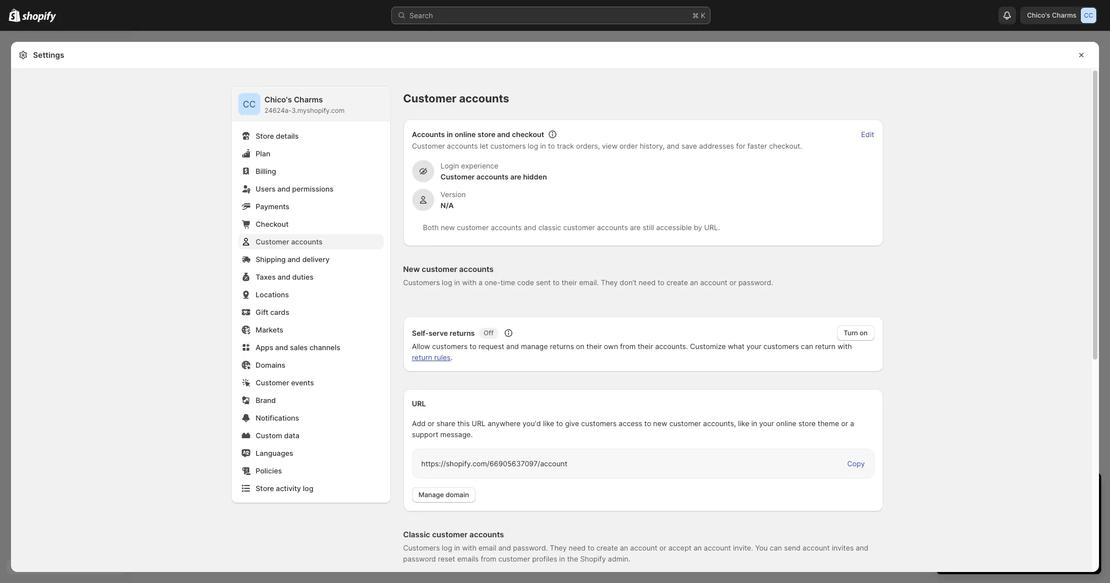 Task type: locate. For each thing, give the bounding box(es) containing it.
2 vertical spatial with
[[462, 544, 477, 552]]

1 vertical spatial chico's
[[265, 95, 292, 104]]

password. inside classic customer accounts customers log in with email and password. they need to create an account or accept an account invite. you can send account invites and password reset emails from customer profiles in the shopify admin.
[[513, 544, 548, 552]]

0 vertical spatial password.
[[739, 278, 774, 287]]

accounts,
[[704, 419, 737, 428]]

on inside button
[[860, 329, 868, 337]]

1 vertical spatial password.
[[513, 544, 548, 552]]

1 horizontal spatial url
[[472, 419, 486, 428]]

history,
[[640, 142, 665, 150]]

dialog
[[1104, 42, 1111, 572]]

accounts inside login experience customer accounts are hidden
[[477, 172, 509, 181]]

customer down login
[[441, 172, 475, 181]]

online inside 'add or share this url anywhere you'd like to give customers access to new customer accounts, like in your online store theme or a support message.'
[[777, 419, 797, 428]]

1 vertical spatial new
[[654, 419, 668, 428]]

addresses
[[700, 142, 735, 150]]

own
[[604, 342, 618, 351]]

to up shopify
[[588, 544, 595, 552]]

k
[[701, 11, 706, 20]]

and left classic
[[524, 223, 537, 232]]

accounts up one-
[[459, 264, 494, 274]]

message.
[[441, 430, 473, 439]]

1 vertical spatial are
[[630, 223, 641, 232]]

like right you'd
[[543, 419, 555, 428]]

invites
[[832, 544, 854, 552]]

0 horizontal spatial customer accounts
[[256, 237, 323, 246]]

returns right serve
[[450, 329, 475, 338]]

online up experience
[[455, 130, 476, 139]]

charms inside chico's charms 24624a-3.myshopify.com
[[294, 95, 323, 104]]

with
[[462, 278, 477, 287], [838, 342, 853, 351], [462, 544, 477, 552]]

shipping and delivery link
[[238, 252, 384, 267]]

sales
[[290, 343, 308, 352]]

1 customers from the top
[[403, 278, 440, 287]]

0 vertical spatial returns
[[450, 329, 475, 338]]

from right own
[[620, 342, 636, 351]]

manage domain
[[419, 491, 469, 499]]

serve
[[429, 329, 448, 338]]

on right turn
[[860, 329, 868, 337]]

in right accounts, at the right
[[752, 419, 758, 428]]

2 store from the top
[[256, 484, 274, 493]]

chico's up 24624a-
[[265, 95, 292, 104]]

to inside allow customers to request and manage returns on their own from their accounts. customize what your customers can return with return rules .
[[470, 342, 477, 351]]

orders,
[[577, 142, 600, 150]]

what
[[728, 342, 745, 351]]

to left the track
[[548, 142, 555, 150]]

0 vertical spatial need
[[639, 278, 656, 287]]

with inside classic customer accounts customers log in with email and password. they need to create an account or accept an account invite. you can send account invites and password reset emails from customer profiles in the shopify admin.
[[462, 544, 477, 552]]

customer inside 'add or share this url anywhere you'd like to give customers access to new customer accounts, like in your online store theme or a support message.'
[[670, 419, 702, 428]]

users and permissions link
[[238, 181, 384, 197]]

with for new customer accounts
[[462, 278, 477, 287]]

1 vertical spatial from
[[481, 555, 497, 563]]

customer right new
[[422, 264, 458, 274]]

0 vertical spatial return
[[816, 342, 836, 351]]

are inside login experience customer accounts are hidden
[[511, 172, 522, 181]]

0 vertical spatial online
[[455, 130, 476, 139]]

2 like from the left
[[739, 419, 750, 428]]

chico's charms image
[[1082, 8, 1097, 23]]

1 horizontal spatial store
[[799, 419, 816, 428]]

in left the
[[560, 555, 565, 563]]

customer left accounts, at the right
[[670, 419, 702, 428]]

store details
[[256, 132, 299, 140]]

0 vertical spatial on
[[860, 329, 868, 337]]

charms left chico's charms icon
[[1053, 11, 1077, 19]]

their left own
[[587, 342, 602, 351]]

1 horizontal spatial new
[[654, 419, 668, 428]]

1 vertical spatial store
[[256, 484, 274, 493]]

are left still
[[630, 223, 641, 232]]

customer accounts inside shop settings menu element
[[256, 237, 323, 246]]

3.myshopify.com
[[292, 106, 345, 115]]

and left save
[[667, 142, 680, 150]]

and inside 'link'
[[278, 273, 291, 281]]

accounts inside shop settings menu element
[[291, 237, 323, 246]]

1 vertical spatial returns
[[550, 342, 574, 351]]

create up admin.
[[597, 544, 618, 552]]

0 vertical spatial a
[[479, 278, 483, 287]]

create right don't
[[667, 278, 688, 287]]

on left own
[[576, 342, 585, 351]]

allow customers to request and manage returns on their own from their accounts. customize what your customers can return with return rules .
[[412, 342, 853, 362]]

and up duties in the left of the page
[[288, 255, 301, 264]]

customers inside classic customer accounts customers log in with email and password. they need to create an account or accept an account invite. you can send account invites and password reset emails from customer profiles in the shopify admin.
[[403, 544, 440, 552]]

chico's for chico's charms
[[1028, 11, 1051, 19]]

customer down domains
[[256, 378, 289, 387]]

in inside new customer accounts customers log in with a one-time code sent to their email. they don't need to create an account or password.
[[455, 278, 460, 287]]

accounts down experience
[[477, 172, 509, 181]]

1 like from the left
[[543, 419, 555, 428]]

1 vertical spatial on
[[576, 342, 585, 351]]

0 horizontal spatial chico's
[[265, 95, 292, 104]]

and right the users
[[278, 184, 290, 193]]

to inside classic customer accounts customers log in with email and password. they need to create an account or accept an account invite. you can send account invites and password reset emails from customer profiles in the shopify admin.
[[588, 544, 595, 552]]

with left one-
[[462, 278, 477, 287]]

customize
[[691, 342, 726, 351]]

password.
[[739, 278, 774, 287], [513, 544, 548, 552]]

hidden
[[523, 172, 547, 181]]

url inside 'add or share this url anywhere you'd like to give customers access to new customer accounts, like in your online store theme or a support message.'
[[472, 419, 486, 428]]

0 vertical spatial create
[[667, 278, 688, 287]]

0 vertical spatial customers
[[403, 278, 440, 287]]

customer accounts
[[403, 92, 510, 105], [256, 237, 323, 246]]

like right accounts, at the right
[[739, 419, 750, 428]]

1 vertical spatial create
[[597, 544, 618, 552]]

1 vertical spatial a
[[851, 419, 855, 428]]

1 vertical spatial return
[[412, 353, 433, 362]]

log
[[528, 142, 539, 150], [442, 278, 453, 287], [303, 484, 314, 493], [442, 544, 453, 552]]

off
[[484, 329, 494, 337]]

in right accounts
[[447, 130, 453, 139]]

can inside allow customers to request and manage returns on their own from their accounts. customize what your customers can return with return rules .
[[802, 342, 814, 351]]

checkout.
[[770, 142, 803, 150]]

with inside new customer accounts customers log in with a one-time code sent to their email. they don't need to create an account or password.
[[462, 278, 477, 287]]

users and permissions
[[256, 184, 334, 193]]

0 vertical spatial your
[[747, 342, 762, 351]]

online
[[455, 130, 476, 139], [777, 419, 797, 428]]

1 horizontal spatial returns
[[550, 342, 574, 351]]

a left one-
[[479, 278, 483, 287]]

create inside classic customer accounts customers log in with email and password. they need to create an account or accept an account invite. you can send account invites and password reset emails from customer profiles in the shopify admin.
[[597, 544, 618, 552]]

domains
[[256, 361, 286, 370]]

invite.
[[734, 544, 754, 552]]

0 horizontal spatial their
[[562, 278, 577, 287]]

url.
[[705, 223, 721, 232]]

domain
[[446, 491, 469, 499]]

0 horizontal spatial are
[[511, 172, 522, 181]]

customer down accounts
[[412, 142, 445, 150]]

customer up 'reset'
[[432, 530, 468, 539]]

⌘
[[693, 11, 699, 20]]

2 horizontal spatial their
[[638, 342, 654, 351]]

in
[[447, 130, 453, 139], [541, 142, 546, 150], [455, 278, 460, 287], [752, 419, 758, 428], [455, 544, 460, 552], [560, 555, 565, 563]]

1 horizontal spatial return
[[816, 342, 836, 351]]

from down email
[[481, 555, 497, 563]]

url right this
[[472, 419, 486, 428]]

1 horizontal spatial are
[[630, 223, 641, 232]]

0 vertical spatial from
[[620, 342, 636, 351]]

custom
[[256, 431, 282, 440]]

need up the
[[569, 544, 586, 552]]

1 vertical spatial can
[[770, 544, 783, 552]]

their left email.
[[562, 278, 577, 287]]

turn on button
[[838, 325, 875, 341]]

version
[[441, 190, 466, 199]]

log down policies link
[[303, 484, 314, 493]]

like
[[543, 419, 555, 428], [739, 419, 750, 428]]

store activity log
[[256, 484, 314, 493]]

0 horizontal spatial returns
[[450, 329, 475, 338]]

from inside classic customer accounts customers log in with email and password. they need to create an account or accept an account invite. you can send account invites and password reset emails from customer profiles in the shopify admin.
[[481, 555, 497, 563]]

store up the let
[[478, 130, 496, 139]]

customers
[[491, 142, 526, 150], [432, 342, 468, 351], [764, 342, 800, 351], [582, 419, 617, 428]]

1 vertical spatial charms
[[294, 95, 323, 104]]

0 horizontal spatial can
[[770, 544, 783, 552]]

your right accounts, at the right
[[760, 419, 775, 428]]

1 store from the top
[[256, 132, 274, 140]]

charms for chico's charms 24624a-3.myshopify.com
[[294, 95, 323, 104]]

customers for new
[[403, 278, 440, 287]]

and left checkout
[[497, 130, 510, 139]]

self-serve returns
[[412, 329, 475, 338]]

with for classic customer accounts
[[462, 544, 477, 552]]

0 vertical spatial new
[[441, 223, 455, 232]]

create inside new customer accounts customers log in with a one-time code sent to their email. they don't need to create an account or password.
[[667, 278, 688, 287]]

1 vertical spatial url
[[472, 419, 486, 428]]

chico's inside chico's charms 24624a-3.myshopify.com
[[265, 95, 292, 104]]

cc button
[[238, 93, 260, 115]]

1 horizontal spatial online
[[777, 419, 797, 428]]

0 vertical spatial charms
[[1053, 11, 1077, 19]]

1 horizontal spatial like
[[739, 419, 750, 428]]

to right don't
[[658, 278, 665, 287]]

returns right manage
[[550, 342, 574, 351]]

1 horizontal spatial from
[[620, 342, 636, 351]]

accounts up email
[[470, 530, 504, 539]]

store
[[256, 132, 274, 140], [256, 484, 274, 493]]

customer
[[457, 223, 489, 232], [564, 223, 595, 232], [422, 264, 458, 274], [670, 419, 702, 428], [432, 530, 468, 539], [499, 555, 531, 563]]

charms
[[1053, 11, 1077, 19], [294, 95, 323, 104]]

to right access
[[645, 419, 652, 428]]

in left one-
[[455, 278, 460, 287]]

charms for chico's charms
[[1053, 11, 1077, 19]]

customers for classic
[[403, 544, 440, 552]]

1 horizontal spatial they
[[601, 278, 618, 287]]

gift cards link
[[238, 305, 384, 320]]

customer left profiles
[[499, 555, 531, 563]]

edit
[[862, 130, 875, 139]]

1 vertical spatial with
[[838, 342, 853, 351]]

customer inside new customer accounts customers log in with a one-time code sent to their email. they don't need to create an account or password.
[[422, 264, 458, 274]]

1 vertical spatial customers
[[403, 544, 440, 552]]

one-
[[485, 278, 501, 287]]

customers down new
[[403, 278, 440, 287]]

they up profiles
[[550, 544, 567, 552]]

still
[[643, 223, 655, 232]]

log up 'reset'
[[442, 544, 453, 552]]

or inside new customer accounts customers log in with a one-time code sent to their email. they don't need to create an account or password.
[[730, 278, 737, 287]]

customer accounts let customers log in to track orders, view order history, and save addresses for faster checkout.
[[412, 142, 803, 150]]

your inside 'add or share this url anywhere you'd like to give customers access to new customer accounts, like in your online store theme or a support message.'
[[760, 419, 775, 428]]

customer accounts up shipping and delivery
[[256, 237, 323, 246]]

a right the theme
[[851, 419, 855, 428]]

account inside new customer accounts customers log in with a one-time code sent to their email. they don't need to create an account or password.
[[701, 278, 728, 287]]

password. inside new customer accounts customers log in with a one-time code sent to their email. they don't need to create an account or password.
[[739, 278, 774, 287]]

0 vertical spatial customer accounts
[[403, 92, 510, 105]]

customers inside new customer accounts customers log in with a one-time code sent to their email. they don't need to create an account or password.
[[403, 278, 440, 287]]

can inside classic customer accounts customers log in with email and password. they need to create an account or accept an account invite. you can send account invites and password reset emails from customer profiles in the shopify admin.
[[770, 544, 783, 552]]

2 customers from the top
[[403, 544, 440, 552]]

customers right what
[[764, 342, 800, 351]]

1 horizontal spatial a
[[851, 419, 855, 428]]

emails
[[457, 555, 479, 563]]

shopify image
[[9, 9, 21, 22], [22, 11, 56, 22]]

store up plan
[[256, 132, 274, 140]]

profiles
[[533, 555, 558, 563]]

1 vertical spatial store
[[799, 419, 816, 428]]

log for classic
[[442, 544, 453, 552]]

apps and sales channels link
[[238, 340, 384, 355]]

new customer accounts customers log in with a one-time code sent to their email. they don't need to create an account or password.
[[403, 264, 774, 287]]

in up 'reset'
[[455, 544, 460, 552]]

store down policies
[[256, 484, 274, 493]]

accounts up shipping and delivery link
[[291, 237, 323, 246]]

0 horizontal spatial from
[[481, 555, 497, 563]]

0 vertical spatial with
[[462, 278, 477, 287]]

self-
[[412, 329, 429, 338]]

are left hidden
[[511, 172, 522, 181]]

with up emails at the left of page
[[462, 544, 477, 552]]

log down checkout
[[528, 142, 539, 150]]

customers up password
[[403, 544, 440, 552]]

taxes and duties
[[256, 273, 314, 281]]

in inside 'add or share this url anywhere you'd like to give customers access to new customer accounts, like in your online store theme or a support message.'
[[752, 419, 758, 428]]

customers right give
[[582, 419, 617, 428]]

password
[[403, 555, 436, 563]]

activity
[[276, 484, 301, 493]]

they left don't
[[601, 278, 618, 287]]

to left request
[[470, 342, 477, 351]]

0 horizontal spatial on
[[576, 342, 585, 351]]

customer accounts up the accounts in online store and checkout
[[403, 92, 510, 105]]

charms up '3.myshopify.com'
[[294, 95, 323, 104]]

new right "both" on the left top of page
[[441, 223, 455, 232]]

1 vertical spatial they
[[550, 544, 567, 552]]

0 horizontal spatial password.
[[513, 544, 548, 552]]

1 vertical spatial your
[[760, 419, 775, 428]]

0 horizontal spatial url
[[412, 399, 426, 408]]

1 vertical spatial online
[[777, 419, 797, 428]]

0 vertical spatial store
[[478, 130, 496, 139]]

support
[[412, 430, 439, 439]]

with down turn
[[838, 342, 853, 351]]

0 horizontal spatial they
[[550, 544, 567, 552]]

0 horizontal spatial like
[[543, 419, 555, 428]]

their left accounts.
[[638, 342, 654, 351]]

chico's left chico's charms icon
[[1028, 11, 1051, 19]]

1 vertical spatial need
[[569, 544, 586, 552]]

locations link
[[238, 287, 384, 302]]

in down checkout
[[541, 142, 546, 150]]

they inside classic customer accounts customers log in with email and password. they need to create an account or accept an account invite. you can send account invites and password reset emails from customer profiles in the shopify admin.
[[550, 544, 567, 552]]

need right don't
[[639, 278, 656, 287]]

users
[[256, 184, 276, 193]]

from inside allow customers to request and manage returns on their own from their accounts. customize what your customers can return with return rules .
[[620, 342, 636, 351]]

and right taxes
[[278, 273, 291, 281]]

your right what
[[747, 342, 762, 351]]

the
[[567, 555, 579, 563]]

1 horizontal spatial create
[[667, 278, 688, 287]]

1 horizontal spatial password.
[[739, 278, 774, 287]]

1 vertical spatial customer accounts
[[256, 237, 323, 246]]

0 horizontal spatial online
[[455, 130, 476, 139]]

1 horizontal spatial chico's
[[1028, 11, 1051, 19]]

experience
[[461, 161, 499, 170]]

events
[[291, 378, 314, 387]]

1 horizontal spatial need
[[639, 278, 656, 287]]

new right access
[[654, 419, 668, 428]]

an inside new customer accounts customers log in with a one-time code sent to their email. they don't need to create an account or password.
[[690, 278, 699, 287]]

need
[[639, 278, 656, 287], [569, 544, 586, 552]]

1 horizontal spatial can
[[802, 342, 814, 351]]

n/a
[[441, 201, 454, 210]]

0 vertical spatial chico's
[[1028, 11, 1051, 19]]

0 horizontal spatial create
[[597, 544, 618, 552]]

0 horizontal spatial need
[[569, 544, 586, 552]]

shopify
[[581, 555, 606, 563]]

and
[[497, 130, 510, 139], [667, 142, 680, 150], [278, 184, 290, 193], [524, 223, 537, 232], [288, 255, 301, 264], [278, 273, 291, 281], [507, 342, 519, 351], [275, 343, 288, 352], [499, 544, 511, 552], [856, 544, 869, 552]]

and right request
[[507, 342, 519, 351]]

store left the theme
[[799, 419, 816, 428]]

log inside new customer accounts customers log in with a one-time code sent to their email. they don't need to create an account or password.
[[442, 278, 453, 287]]

0 vertical spatial can
[[802, 342, 814, 351]]

0 horizontal spatial charms
[[294, 95, 323, 104]]

turn
[[844, 329, 859, 337]]

you'd
[[523, 419, 541, 428]]

0 vertical spatial are
[[511, 172, 522, 181]]

log inside classic customer accounts customers log in with email and password. they need to create an account or accept an account invite. you can send account invites and password reset emails from customer profiles in the shopify admin.
[[442, 544, 453, 552]]

0 horizontal spatial a
[[479, 278, 483, 287]]

1 horizontal spatial charms
[[1053, 11, 1077, 19]]

on inside allow customers to request and manage returns on their own from their accounts. customize what your customers can return with return rules .
[[576, 342, 585, 351]]

log left one-
[[442, 278, 453, 287]]

0 vertical spatial store
[[256, 132, 274, 140]]

1 horizontal spatial on
[[860, 329, 868, 337]]

online left the theme
[[777, 419, 797, 428]]

0 vertical spatial they
[[601, 278, 618, 287]]

url up add
[[412, 399, 426, 408]]



Task type: vqa. For each thing, say whether or not it's contained in the screenshot.
My Store Image
no



Task type: describe. For each thing, give the bounding box(es) containing it.
and inside allow customers to request and manage returns on their own from their accounts. customize what your customers can return with return rules .
[[507, 342, 519, 351]]

customer up accounts
[[403, 92, 457, 105]]

notifications link
[[238, 410, 384, 426]]

0 horizontal spatial new
[[441, 223, 455, 232]]

billing link
[[238, 164, 384, 179]]

by
[[694, 223, 703, 232]]

customer down checkout
[[256, 237, 289, 246]]

data
[[284, 431, 300, 440]]

taxes and duties link
[[238, 269, 384, 285]]

with inside allow customers to request and manage returns on their own from their accounts. customize what your customers can return with return rules .
[[838, 342, 853, 351]]

customer events link
[[238, 375, 384, 390]]

accounts up the accounts in online store and checkout
[[459, 92, 510, 105]]

manage domain link
[[412, 487, 476, 503]]

shop settings menu element
[[232, 86, 390, 503]]

accounts in online store and checkout
[[412, 130, 545, 139]]

to left give
[[557, 419, 563, 428]]

accounts down the accounts in online store and checkout
[[447, 142, 478, 150]]

manage
[[521, 342, 548, 351]]

a inside 'add or share this url anywhere you'd like to give customers access to new customer accounts, like in your online store theme or a support message.'
[[851, 419, 855, 428]]

languages link
[[238, 446, 384, 461]]

accounts
[[412, 130, 445, 139]]

request
[[479, 342, 505, 351]]

add or share this url anywhere you'd like to give customers access to new customer accounts, like in your online store theme or a support message.
[[412, 419, 855, 439]]

brand
[[256, 396, 276, 405]]

their inside new customer accounts customers log in with a one-time code sent to their email. they don't need to create an account or password.
[[562, 278, 577, 287]]

don't
[[620, 278, 637, 287]]

customer inside "link"
[[256, 378, 289, 387]]

store inside 'add or share this url anywhere you'd like to give customers access to new customer accounts, like in your online store theme or a support message.'
[[799, 419, 816, 428]]

login
[[441, 161, 459, 170]]

taxes
[[256, 273, 276, 281]]

chico's charms image
[[238, 93, 260, 115]]

0 vertical spatial url
[[412, 399, 426, 408]]

code
[[518, 278, 534, 287]]

markets link
[[238, 322, 384, 338]]

plan link
[[238, 146, 384, 161]]

version n/a
[[441, 190, 466, 210]]

store for store details
[[256, 132, 274, 140]]

settings dialog
[[11, 42, 1100, 583]]

store for store activity log
[[256, 484, 274, 493]]

locations
[[256, 290, 289, 299]]

copy
[[848, 459, 865, 468]]

accept
[[669, 544, 692, 552]]

customers inside 'add or share this url anywhere you'd like to give customers access to new customer accounts, like in your online store theme or a support message.'
[[582, 419, 617, 428]]

domains link
[[238, 357, 384, 373]]

custom data
[[256, 431, 300, 440]]

shipping and delivery
[[256, 255, 330, 264]]

settings
[[33, 50, 64, 59]]

chico's charms 24624a-3.myshopify.com
[[265, 95, 345, 115]]

both
[[423, 223, 439, 232]]

customers down checkout
[[491, 142, 526, 150]]

policies link
[[238, 463, 384, 479]]

copy button
[[841, 454, 872, 473]]

they inside new customer accounts customers log in with a one-time code sent to their email. they don't need to create an account or password.
[[601, 278, 618, 287]]

order
[[620, 142, 638, 150]]

accounts left classic
[[491, 223, 522, 232]]

faster
[[748, 142, 768, 150]]

and right invites in the right bottom of the page
[[856, 544, 869, 552]]

give
[[565, 419, 580, 428]]

accounts inside new customer accounts customers log in with a one-time code sent to their email. they don't need to create an account or password.
[[459, 264, 494, 274]]

need inside classic customer accounts customers log in with email and password. they need to create an account or accept an account invite. you can send account invites and password reset emails from customer profiles in the shopify admin.
[[569, 544, 586, 552]]

and right apps
[[275, 343, 288, 352]]

track
[[557, 142, 575, 150]]

0 horizontal spatial return
[[412, 353, 433, 362]]

apps
[[256, 343, 273, 352]]

new inside 'add or share this url anywhere you'd like to give customers access to new customer accounts, like in your online store theme or a support message.'
[[654, 419, 668, 428]]

reset
[[438, 555, 455, 563]]

turn on
[[844, 329, 868, 337]]

customer right classic
[[564, 223, 595, 232]]

return rules link
[[412, 353, 451, 362]]

checkout
[[512, 130, 545, 139]]

search
[[410, 11, 433, 20]]

and right email
[[499, 544, 511, 552]]

classic customer accounts customers log in with email and password. they need to create an account or accept an account invite. you can send account invites and password reset emails from customer profiles in the shopify admin.
[[403, 530, 869, 563]]

apps and sales channels
[[256, 343, 341, 352]]

accounts.
[[656, 342, 688, 351]]

returns inside allow customers to request and manage returns on their own from their accounts. customize what your customers can return with return rules .
[[550, 342, 574, 351]]

⌘ k
[[693, 11, 706, 20]]

anywhere
[[488, 419, 521, 428]]

checkout link
[[238, 216, 384, 232]]

log for new
[[442, 278, 453, 287]]

time
[[501, 278, 516, 287]]

theme
[[818, 419, 840, 428]]

cards
[[270, 308, 289, 317]]

your inside allow customers to request and manage returns on their own from their accounts. customize what your customers can return with return rules .
[[747, 342, 762, 351]]

save
[[682, 142, 698, 150]]

1 horizontal spatial shopify image
[[22, 11, 56, 22]]

for
[[737, 142, 746, 150]]

customers up '.' at the bottom
[[432, 342, 468, 351]]

log inside shop settings menu element
[[303, 484, 314, 493]]

view
[[602, 142, 618, 150]]

you
[[756, 544, 768, 552]]

admin.
[[608, 555, 631, 563]]

new
[[403, 264, 420, 274]]

1 horizontal spatial their
[[587, 342, 602, 351]]

sent
[[536, 278, 551, 287]]

to right sent
[[553, 278, 560, 287]]

1 horizontal spatial customer accounts
[[403, 92, 510, 105]]

markets
[[256, 325, 284, 334]]

customer inside login experience customer accounts are hidden
[[441, 172, 475, 181]]

or inside classic customer accounts customers log in with email and password. they need to create an account or accept an account invite. you can send account invites and password reset emails from customer profiles in the shopify admin.
[[660, 544, 667, 552]]

email
[[479, 544, 497, 552]]

need inside new customer accounts customers log in with a one-time code sent to their email. they don't need to create an account or password.
[[639, 278, 656, 287]]

customer events
[[256, 378, 314, 387]]

send
[[785, 544, 801, 552]]

policies
[[256, 466, 282, 475]]

let
[[480, 142, 489, 150]]

gift
[[256, 308, 269, 317]]

a inside new customer accounts customers log in with a one-time code sent to their email. they don't need to create an account or password.
[[479, 278, 483, 287]]

login experience customer accounts are hidden
[[441, 161, 547, 181]]

this
[[458, 419, 470, 428]]

log for customer
[[528, 142, 539, 150]]

brand link
[[238, 393, 384, 408]]

accounts inside classic customer accounts customers log in with email and password. they need to create an account or accept an account invite. you can send account invites and password reset emails from customer profiles in the shopify admin.
[[470, 530, 504, 539]]

chico's for chico's charms 24624a-3.myshopify.com
[[265, 95, 292, 104]]

classic
[[539, 223, 562, 232]]

accounts left still
[[597, 223, 628, 232]]

customer accounts link
[[238, 234, 384, 249]]

accessible
[[657, 223, 692, 232]]

both new customer accounts and classic customer accounts are still accessible by url.
[[423, 223, 721, 232]]

your trial just started element
[[937, 502, 1102, 574]]

email.
[[579, 278, 599, 287]]

chico's charms
[[1028, 11, 1077, 19]]

channels
[[310, 343, 341, 352]]

rules
[[435, 353, 451, 362]]

0 horizontal spatial store
[[478, 130, 496, 139]]

customer down "version n/a"
[[457, 223, 489, 232]]

0 horizontal spatial shopify image
[[9, 9, 21, 22]]

access
[[619, 419, 643, 428]]



